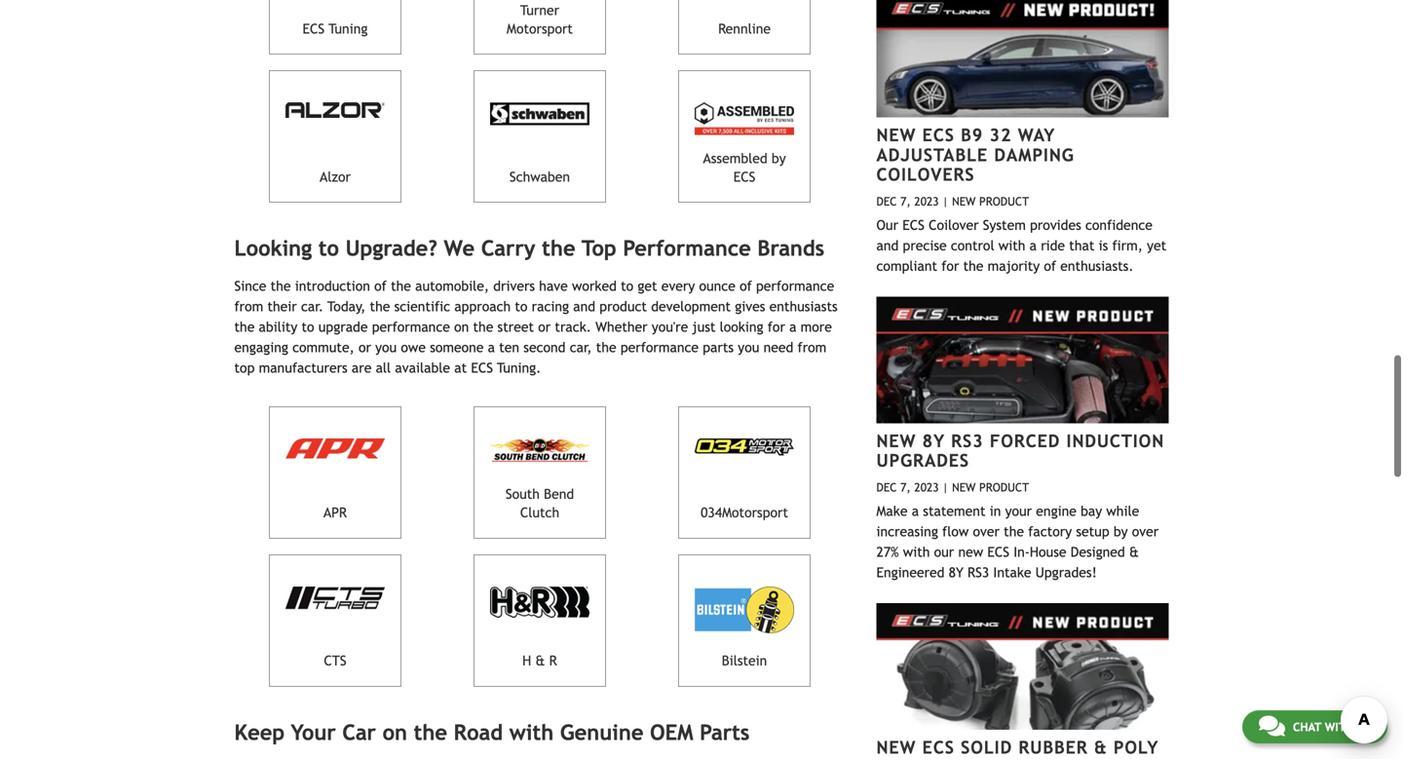 Task type: vqa. For each thing, say whether or not it's contained in the screenshot.
the bottommost Dec
yes



Task type: describe. For each thing, give the bounding box(es) containing it.
new for new ecs b9 32 way adjustable damping coilovers
[[877, 125, 916, 145]]

commute,
[[292, 340, 354, 355]]

by inside "dec 7, 2023 | new product make a statement in your engine bay while increasing flow over the factory setup by over 27% with our new ecs in-house designed & engineered 8y rs3 intake upgrades!"
[[1114, 524, 1128, 539]]

to down car.
[[302, 319, 314, 335]]

with right the road
[[509, 720, 554, 745]]

development
[[651, 299, 731, 314]]

since
[[234, 278, 266, 294]]

the up their
[[271, 278, 291, 294]]

south bend clutch
[[506, 486, 574, 520]]

engine
[[877, 757, 942, 759]]

product for upgrades
[[979, 480, 1029, 494]]

new ecs b9 32 way adjustable damping coilovers
[[877, 125, 1075, 185]]

oem
[[650, 720, 693, 745]]

1 vertical spatial from
[[798, 340, 827, 355]]

upgrades!
[[1036, 565, 1097, 580]]

| for upgrades
[[943, 480, 949, 494]]

enthusiasts
[[770, 299, 838, 314]]

automobile,
[[415, 278, 489, 294]]

keep your car on the road with genuine oem parts
[[234, 720, 750, 745]]

control
[[951, 238, 995, 253]]

provides
[[1030, 217, 1082, 233]]

new ecs solid rubber & poly engine mounts - audi b8/c7
[[877, 737, 1159, 759]]

turner motorsport
[[507, 2, 573, 36]]

1 horizontal spatial of
[[740, 278, 752, 294]]

bilstein link
[[678, 554, 811, 687]]

gives
[[735, 299, 765, 314]]

while
[[1106, 503, 1139, 519]]

house
[[1030, 544, 1067, 560]]

firm,
[[1112, 238, 1143, 253]]

tuning.
[[497, 360, 541, 376]]

27%
[[877, 544, 899, 560]]

compliant
[[877, 258, 938, 274]]

the left the road
[[414, 720, 447, 745]]

apr link
[[269, 406, 401, 539]]

b9
[[961, 125, 984, 145]]

ability
[[259, 319, 298, 335]]

new for new ecs solid rubber & poly engine mounts - audi b8/c7
[[877, 737, 916, 757]]

make
[[877, 503, 908, 519]]

assembled
[[703, 150, 768, 166]]

rs3 inside new 8y rs3 forced induction upgrades
[[951, 431, 984, 451]]

8y inside new 8y rs3 forced induction upgrades
[[923, 431, 945, 451]]

adjustable
[[877, 144, 988, 165]]

drivers
[[493, 278, 535, 294]]

introduction
[[295, 278, 370, 294]]

-
[[1028, 757, 1036, 759]]

more
[[801, 319, 832, 335]]

dec for new 8y rs3 forced induction upgrades
[[877, 480, 897, 494]]

induction
[[1067, 431, 1165, 451]]

assembled by ecs link
[[678, 70, 811, 203]]

ecs inside new ecs solid rubber & poly engine mounts - audi b8/c7
[[923, 737, 955, 757]]

to up the introduction
[[319, 236, 339, 261]]

034motorsport
[[701, 505, 788, 520]]

& inside "dec 7, 2023 | new product make a statement in your engine bay while increasing flow over the factory setup by over 27% with our new ecs in-house designed & engineered 8y rs3 intake upgrades!"
[[1129, 544, 1139, 560]]

coilover
[[929, 217, 979, 233]]

confidence
[[1086, 217, 1153, 233]]

by inside assembled by ecs
[[772, 150, 786, 166]]

car.
[[301, 299, 324, 314]]

dec for new ecs b9 32 way adjustable damping coilovers
[[877, 194, 897, 208]]

r
[[549, 653, 557, 669]]

0 horizontal spatial on
[[383, 720, 407, 745]]

ten
[[499, 340, 519, 355]]

with inside dec 7, 2023 | new product our ecs coilover system provides confidence and precise control with a ride that is firm, yet compliant for the majority of enthusiasts.
[[999, 238, 1026, 253]]

keep
[[234, 720, 285, 745]]

h
[[523, 653, 531, 669]]

ecs inside 'since the introduction of the automobile, drivers have worked to get every ounce of performance from their car. today, the scientific approach to racing and product development gives enthusiasts the ability to upgrade performance on the street or track.  whether you're just looking for a more engaging commute, or you owe someone a ten second car, the performance parts you need from top manufacturers are all available at ecs tuning.'
[[471, 360, 493, 376]]

| for adjustable
[[943, 194, 949, 208]]

schwaben
[[510, 169, 570, 184]]

chat with us link
[[1242, 710, 1388, 744]]

new ecs solid rubber & poly engine mounts - audi b8/c7 link
[[877, 737, 1159, 759]]

0 vertical spatial or
[[538, 319, 551, 335]]

alzor
[[320, 169, 351, 184]]

parts
[[700, 720, 750, 745]]

034motorsport link
[[678, 406, 811, 539]]

genuine
[[560, 720, 644, 745]]

need
[[764, 340, 794, 355]]

tuning
[[329, 21, 368, 36]]

turner motorsport link
[[474, 0, 606, 55]]

motorsport
[[507, 21, 573, 36]]

ecs inside the new ecs b9 32 way adjustable damping coilovers
[[923, 125, 955, 145]]

2 over from the left
[[1132, 524, 1159, 539]]

new inside dec 7, 2023 | new product our ecs coilover system provides confidence and precise control with a ride that is firm, yet compliant for the majority of enthusiasts.
[[952, 194, 976, 208]]

and inside 'since the introduction of the automobile, drivers have worked to get every ounce of performance from their car. today, the scientific approach to racing and product development gives enthusiasts the ability to upgrade performance on the street or track.  whether you're just looking for a more engaging commute, or you owe someone a ten second car, the performance parts you need from top manufacturers are all available at ecs tuning.'
[[573, 299, 596, 314]]

7, for new ecs b9 32 way adjustable damping coilovers
[[901, 194, 911, 208]]

h & r link
[[474, 554, 606, 687]]

in
[[990, 503, 1001, 519]]

new ecs b9 32 way adjustable damping coilovers image
[[877, 0, 1169, 117]]

with inside "dec 7, 2023 | new product make a statement in your engine bay while increasing flow over the factory setup by over 27% with our new ecs in-house designed & engineered 8y rs3 intake upgrades!"
[[903, 544, 930, 560]]

that
[[1069, 238, 1095, 253]]

performance
[[623, 236, 751, 261]]

new 8y rs3 forced induction upgrades image
[[877, 297, 1169, 423]]

racing
[[532, 299, 569, 314]]

way
[[1018, 125, 1055, 145]]

road
[[454, 720, 503, 745]]

a inside "dec 7, 2023 | new product make a statement in your engine bay while increasing flow over the factory setup by over 27% with our new ecs in-house designed & engineered 8y rs3 intake upgrades!"
[[912, 503, 919, 519]]

the up have
[[542, 236, 576, 261]]

new ecs solid rubber & poly engine mounts - audi b8/c7 image
[[877, 603, 1169, 730]]

dec 7, 2023 | new product our ecs coilover system provides confidence and precise control with a ride that is firm, yet compliant for the majority of enthusiasts.
[[877, 194, 1167, 274]]

ecs left tuning
[[303, 21, 325, 36]]

owe
[[401, 340, 426, 355]]

someone
[[430, 340, 484, 355]]

cts
[[324, 653, 347, 669]]

ounce
[[699, 278, 736, 294]]

flow
[[942, 524, 969, 539]]

on inside 'since the introduction of the automobile, drivers have worked to get every ounce of performance from their car. today, the scientific approach to racing and product development gives enthusiasts the ability to upgrade performance on the street or track.  whether you're just looking for a more engaging commute, or you owe someone a ten second car, the performance parts you need from top manufacturers are all available at ecs tuning.'
[[454, 319, 469, 335]]

the right car,
[[596, 340, 617, 355]]

manufacturers
[[259, 360, 348, 376]]

2 you from the left
[[738, 340, 760, 355]]

second
[[524, 340, 566, 355]]

dec 7, 2023 | new product make a statement in your engine bay while increasing flow over the factory setup by over 27% with our new ecs in-house designed & engineered 8y rs3 intake upgrades!
[[877, 480, 1159, 580]]

system
[[983, 217, 1026, 233]]

bend
[[544, 486, 574, 502]]

for inside 'since the introduction of the automobile, drivers have worked to get every ounce of performance from their car. today, the scientific approach to racing and product development gives enthusiasts the ability to upgrade performance on the street or track.  whether you're just looking for a more engaging commute, or you owe someone a ten second car, the performance parts you need from top manufacturers are all available at ecs tuning.'
[[768, 319, 785, 335]]



Task type: locate. For each thing, give the bounding box(es) containing it.
engine
[[1036, 503, 1077, 519]]

2023
[[914, 194, 939, 208], [914, 480, 939, 494]]

1 vertical spatial performance
[[372, 319, 450, 335]]

the up scientific on the top left of the page
[[391, 278, 411, 294]]

& inside new ecs solid rubber & poly engine mounts - audi b8/c7
[[1094, 737, 1108, 757]]

upgrade
[[318, 319, 368, 335]]

new 8y rs3 forced induction upgrades link
[[877, 431, 1165, 471]]

performance up "owe" in the top of the page
[[372, 319, 450, 335]]

performance
[[756, 278, 834, 294], [372, 319, 450, 335], [621, 340, 699, 355]]

2 7, from the top
[[901, 480, 911, 494]]

7, inside "dec 7, 2023 | new product make a statement in your engine bay while increasing flow over the factory setup by over 27% with our new ecs in-house designed & engineered 8y rs3 intake upgrades!"
[[901, 480, 911, 494]]

0 vertical spatial on
[[454, 319, 469, 335]]

0 vertical spatial rs3
[[951, 431, 984, 451]]

the right today,
[[370, 299, 390, 314]]

rs3 inside "dec 7, 2023 | new product make a statement in your engine bay while increasing flow over the factory setup by over 27% with our new ecs in-house designed & engineered 8y rs3 intake upgrades!"
[[968, 565, 989, 580]]

1 over from the left
[[973, 524, 1000, 539]]

brands
[[758, 236, 825, 261]]

0 vertical spatial |
[[943, 194, 949, 208]]

rs3 left forced
[[951, 431, 984, 451]]

of
[[1044, 258, 1056, 274], [374, 278, 387, 294], [740, 278, 752, 294]]

product inside "dec 7, 2023 | new product make a statement in your engine bay while increasing flow over the factory setup by over 27% with our new ecs in-house designed & engineered 8y rs3 intake upgrades!"
[[979, 480, 1029, 494]]

ecs down assembled on the top of page
[[734, 169, 756, 184]]

designed
[[1071, 544, 1125, 560]]

0 vertical spatial from
[[234, 299, 263, 314]]

engineered
[[877, 565, 945, 580]]

0 horizontal spatial over
[[973, 524, 1000, 539]]

every
[[662, 278, 695, 294]]

all
[[376, 360, 391, 376]]

0 vertical spatial for
[[942, 258, 959, 274]]

scientific
[[394, 299, 450, 314]]

1 vertical spatial product
[[979, 480, 1029, 494]]

a down enthusiasts
[[789, 319, 797, 335]]

new up coilover
[[952, 194, 976, 208]]

engaging
[[234, 340, 288, 355]]

you're
[[652, 319, 688, 335]]

south bend clutch link
[[474, 406, 606, 539]]

a inside dec 7, 2023 | new product our ecs coilover system provides confidence and precise control with a ride that is firm, yet compliant for the majority of enthusiasts.
[[1030, 238, 1037, 253]]

7, for new 8y rs3 forced induction upgrades
[[901, 480, 911, 494]]

1 vertical spatial 2023
[[914, 480, 939, 494]]

from down since on the left top of page
[[234, 299, 263, 314]]

looking
[[234, 236, 312, 261]]

| inside dec 7, 2023 | new product our ecs coilover system provides confidence and precise control with a ride that is firm, yet compliant for the majority of enthusiasts.
[[943, 194, 949, 208]]

rs3 down new
[[968, 565, 989, 580]]

h & r
[[523, 653, 557, 669]]

0 horizontal spatial you
[[375, 340, 397, 355]]

2 dec from the top
[[877, 480, 897, 494]]

1 horizontal spatial on
[[454, 319, 469, 335]]

assembled by ecs
[[703, 150, 786, 184]]

carry
[[481, 236, 536, 261]]

2023 inside "dec 7, 2023 | new product make a statement in your engine bay while increasing flow over the factory setup by over 27% with our new ecs in-house designed & engineered 8y rs3 intake upgrades!"
[[914, 480, 939, 494]]

of down upgrade?
[[374, 278, 387, 294]]

new up statement
[[952, 480, 976, 494]]

new
[[877, 125, 916, 145], [952, 194, 976, 208], [877, 431, 916, 451], [952, 480, 976, 494], [877, 737, 916, 757]]

1 2023 from the top
[[914, 194, 939, 208]]

1 vertical spatial rs3
[[968, 565, 989, 580]]

by right assembled on the top of page
[[772, 150, 786, 166]]

whether
[[596, 319, 648, 335]]

ecs inside dec 7, 2023 | new product our ecs coilover system provides confidence and precise control with a ride that is firm, yet compliant for the majority of enthusiasts.
[[903, 217, 925, 233]]

street
[[498, 319, 534, 335]]

1 horizontal spatial by
[[1114, 524, 1128, 539]]

of inside dec 7, 2023 | new product our ecs coilover system provides confidence and precise control with a ride that is firm, yet compliant for the majority of enthusiasts.
[[1044, 258, 1056, 274]]

0 horizontal spatial by
[[772, 150, 786, 166]]

0 horizontal spatial and
[[573, 299, 596, 314]]

8y
[[923, 431, 945, 451], [949, 565, 964, 580]]

for down 'control'
[[942, 258, 959, 274]]

of up gives
[[740, 278, 752, 294]]

8y inside "dec 7, 2023 | new product make a statement in your engine bay while increasing flow over the factory setup by over 27% with our new ecs in-house designed & engineered 8y rs3 intake upgrades!"
[[949, 565, 964, 580]]

1 horizontal spatial 8y
[[949, 565, 964, 580]]

schwaben link
[[474, 70, 606, 203]]

|
[[943, 194, 949, 208], [943, 480, 949, 494]]

or
[[538, 319, 551, 335], [359, 340, 371, 355]]

ecs tuning link
[[269, 0, 401, 55]]

top
[[234, 360, 255, 376]]

clutch
[[520, 505, 560, 520]]

1 dec from the top
[[877, 194, 897, 208]]

1 7, from the top
[[901, 194, 911, 208]]

new inside new ecs solid rubber & poly engine mounts - audi b8/c7
[[877, 737, 916, 757]]

the up engaging
[[234, 319, 255, 335]]

2023 down upgrades on the right of the page
[[914, 480, 939, 494]]

new inside "dec 7, 2023 | new product make a statement in your engine bay while increasing flow over the factory setup by over 27% with our new ecs in-house designed & engineered 8y rs3 intake upgrades!"
[[952, 480, 976, 494]]

the
[[542, 236, 576, 261], [963, 258, 984, 274], [271, 278, 291, 294], [391, 278, 411, 294], [370, 299, 390, 314], [234, 319, 255, 335], [473, 319, 493, 335], [596, 340, 617, 355], [1004, 524, 1024, 539], [414, 720, 447, 745]]

are
[[352, 360, 372, 376]]

looking
[[720, 319, 764, 335]]

with inside chat with us "link"
[[1325, 720, 1354, 734]]

7, up the make
[[901, 480, 911, 494]]

a left ten
[[488, 340, 495, 355]]

rs3
[[951, 431, 984, 451], [968, 565, 989, 580]]

ecs up precise
[[903, 217, 925, 233]]

1 vertical spatial dec
[[877, 480, 897, 494]]

from down more
[[798, 340, 827, 355]]

parts
[[703, 340, 734, 355]]

1 horizontal spatial and
[[877, 238, 899, 253]]

2 vertical spatial performance
[[621, 340, 699, 355]]

& left r
[[536, 653, 545, 669]]

ecs left in-
[[988, 544, 1010, 560]]

new 8y rs3 forced induction upgrades
[[877, 431, 1165, 471]]

comments image
[[1259, 714, 1285, 738]]

new for new 8y rs3 forced induction upgrades
[[877, 431, 916, 451]]

dec
[[877, 194, 897, 208], [877, 480, 897, 494]]

7, down coilovers
[[901, 194, 911, 208]]

the inside "dec 7, 2023 | new product make a statement in your engine bay while increasing flow over the factory setup by over 27% with our new ecs in-house designed & engineered 8y rs3 intake upgrades!"
[[1004, 524, 1024, 539]]

1 vertical spatial or
[[359, 340, 371, 355]]

0 vertical spatial 7,
[[901, 194, 911, 208]]

to left get
[[621, 278, 634, 294]]

you up all
[[375, 340, 397, 355]]

the inside dec 7, 2023 | new product our ecs coilover system provides confidence and precise control with a ride that is firm, yet compliant for the majority of enthusiasts.
[[963, 258, 984, 274]]

0 vertical spatial performance
[[756, 278, 834, 294]]

ecs
[[303, 21, 325, 36], [923, 125, 955, 145], [734, 169, 756, 184], [903, 217, 925, 233], [471, 360, 493, 376], [988, 544, 1010, 560], [923, 737, 955, 757]]

0 horizontal spatial of
[[374, 278, 387, 294]]

new
[[958, 544, 983, 560]]

0 horizontal spatial 8y
[[923, 431, 945, 451]]

ecs inside assembled by ecs
[[734, 169, 756, 184]]

dec inside dec 7, 2023 | new product our ecs coilover system provides confidence and precise control with a ride that is firm, yet compliant for the majority of enthusiasts.
[[877, 194, 897, 208]]

0 vertical spatial dec
[[877, 194, 897, 208]]

1 horizontal spatial over
[[1132, 524, 1159, 539]]

and down worked
[[573, 299, 596, 314]]

| up statement
[[943, 480, 949, 494]]

| inside "dec 7, 2023 | new product make a statement in your engine bay while increasing flow over the factory setup by over 27% with our new ecs in-house designed & engineered 8y rs3 intake upgrades!"
[[943, 480, 949, 494]]

2 | from the top
[[943, 480, 949, 494]]

bilstein
[[722, 653, 767, 669]]

alzor link
[[269, 70, 401, 203]]

at
[[454, 360, 467, 376]]

is
[[1099, 238, 1108, 253]]

and inside dec 7, 2023 | new product our ecs coilover system provides confidence and precise control with a ride that is firm, yet compliant for the majority of enthusiasts.
[[877, 238, 899, 253]]

dec inside "dec 7, 2023 | new product make a statement in your engine bay while increasing flow over the factory setup by over 27% with our new ecs in-house designed & engineered 8y rs3 intake upgrades!"
[[877, 480, 897, 494]]

& left the poly
[[1094, 737, 1108, 757]]

bay
[[1081, 503, 1102, 519]]

1 vertical spatial and
[[573, 299, 596, 314]]

have
[[539, 278, 568, 294]]

32
[[990, 125, 1012, 145]]

1 horizontal spatial performance
[[621, 340, 699, 355]]

0 vertical spatial &
[[1129, 544, 1139, 560]]

0 horizontal spatial performance
[[372, 319, 450, 335]]

product for adjustable
[[979, 194, 1029, 208]]

1 vertical spatial |
[[943, 480, 949, 494]]

2 horizontal spatial of
[[1044, 258, 1056, 274]]

2023 for ecs
[[914, 194, 939, 208]]

1 horizontal spatial or
[[538, 319, 551, 335]]

on right car
[[383, 720, 407, 745]]

us
[[1357, 720, 1371, 734]]

&
[[1129, 544, 1139, 560], [536, 653, 545, 669], [1094, 737, 1108, 757]]

you down "looking"
[[738, 340, 760, 355]]

0 horizontal spatial for
[[768, 319, 785, 335]]

mounts
[[948, 757, 1022, 759]]

the down your
[[1004, 524, 1024, 539]]

looking to upgrade? we carry the top performance brands
[[234, 236, 825, 261]]

8y down our
[[949, 565, 964, 580]]

for up need
[[768, 319, 785, 335]]

2023 inside dec 7, 2023 | new product our ecs coilover system provides confidence and precise control with a ride that is firm, yet compliant for the majority of enthusiasts.
[[914, 194, 939, 208]]

1 product from the top
[[979, 194, 1029, 208]]

or up second
[[538, 319, 551, 335]]

for inside dec 7, 2023 | new product our ecs coilover system provides confidence and precise control with a ride that is firm, yet compliant for the majority of enthusiasts.
[[942, 258, 959, 274]]

enthusiasts.
[[1061, 258, 1134, 274]]

precise
[[903, 238, 947, 253]]

2 horizontal spatial performance
[[756, 278, 834, 294]]

their
[[267, 299, 297, 314]]

| up coilover
[[943, 194, 949, 208]]

ecs left b9 at the top of the page
[[923, 125, 955, 145]]

setup
[[1076, 524, 1110, 539]]

product up in
[[979, 480, 1029, 494]]

a left ride
[[1030, 238, 1037, 253]]

new up the make
[[877, 431, 916, 451]]

ride
[[1041, 238, 1065, 253]]

new inside new 8y rs3 forced induction upgrades
[[877, 431, 916, 451]]

1 vertical spatial &
[[536, 653, 545, 669]]

over down while
[[1132, 524, 1159, 539]]

product inside dec 7, 2023 | new product our ecs coilover system provides confidence and precise control with a ride that is firm, yet compliant for the majority of enthusiasts.
[[979, 194, 1029, 208]]

performance up enthusiasts
[[756, 278, 834, 294]]

approach
[[454, 299, 511, 314]]

with
[[999, 238, 1026, 253], [903, 544, 930, 560], [509, 720, 554, 745], [1325, 720, 1354, 734]]

2 horizontal spatial &
[[1129, 544, 1139, 560]]

chat
[[1293, 720, 1322, 734]]

1 vertical spatial for
[[768, 319, 785, 335]]

0 horizontal spatial or
[[359, 340, 371, 355]]

our
[[877, 217, 899, 233]]

1 vertical spatial by
[[1114, 524, 1128, 539]]

ecs right the "at"
[[471, 360, 493, 376]]

new left mounts
[[877, 737, 916, 757]]

to up street
[[515, 299, 528, 314]]

the down 'control'
[[963, 258, 984, 274]]

1 horizontal spatial from
[[798, 340, 827, 355]]

get
[[638, 278, 657, 294]]

with left us
[[1325, 720, 1354, 734]]

ecs inside "dec 7, 2023 | new product make a statement in your engine bay while increasing flow over the factory setup by over 27% with our new ecs in-house designed & engineered 8y rs3 intake upgrades!"
[[988, 544, 1010, 560]]

1 horizontal spatial &
[[1094, 737, 1108, 757]]

in-
[[1014, 544, 1030, 560]]

1 horizontal spatial you
[[738, 340, 760, 355]]

0 horizontal spatial from
[[234, 299, 263, 314]]

and down the our
[[877, 238, 899, 253]]

8y up statement
[[923, 431, 945, 451]]

1 horizontal spatial for
[[942, 258, 959, 274]]

with up majority
[[999, 238, 1026, 253]]

2 vertical spatial &
[[1094, 737, 1108, 757]]

by down while
[[1114, 524, 1128, 539]]

over down in
[[973, 524, 1000, 539]]

1 vertical spatial 8y
[[949, 565, 964, 580]]

the down approach
[[473, 319, 493, 335]]

ecs left solid
[[923, 737, 955, 757]]

0 horizontal spatial &
[[536, 653, 545, 669]]

dec up the our
[[877, 194, 897, 208]]

1 | from the top
[[943, 194, 949, 208]]

on up someone
[[454, 319, 469, 335]]

1 vertical spatial 7,
[[901, 480, 911, 494]]

1 vertical spatial on
[[383, 720, 407, 745]]

2 2023 from the top
[[914, 480, 939, 494]]

0 vertical spatial and
[[877, 238, 899, 253]]

or up are
[[359, 340, 371, 355]]

1 you from the left
[[375, 340, 397, 355]]

0 vertical spatial 8y
[[923, 431, 945, 451]]

new up coilovers
[[877, 125, 916, 145]]

a up increasing
[[912, 503, 919, 519]]

product
[[600, 299, 647, 314]]

& right "designed"
[[1129, 544, 1139, 560]]

since the introduction of the automobile, drivers have worked to get every ounce of performance from their car. today, the scientific approach to racing and product development gives enthusiasts the ability to upgrade performance on the street or track.  whether you're just looking for a more engaging commute, or you owe someone a ten second car, the performance parts you need from top manufacturers are all available at ecs tuning.
[[234, 278, 838, 376]]

performance down "you're"
[[621, 340, 699, 355]]

0 vertical spatial product
[[979, 194, 1029, 208]]

apr
[[323, 505, 347, 520]]

new inside the new ecs b9 32 way adjustable damping coilovers
[[877, 125, 916, 145]]

0 vertical spatial by
[[772, 150, 786, 166]]

we
[[444, 236, 475, 261]]

2023 for 8y
[[914, 480, 939, 494]]

dec up the make
[[877, 480, 897, 494]]

car,
[[570, 340, 592, 355]]

rennline
[[718, 21, 771, 36]]

your
[[291, 720, 336, 745]]

of down ride
[[1044, 258, 1056, 274]]

product up system
[[979, 194, 1029, 208]]

ecs tuning
[[303, 21, 368, 36]]

2 product from the top
[[979, 480, 1029, 494]]

7, inside dec 7, 2023 | new product our ecs coilover system provides confidence and precise control with a ride that is firm, yet compliant for the majority of enthusiasts.
[[901, 194, 911, 208]]

0 vertical spatial 2023
[[914, 194, 939, 208]]

with up engineered
[[903, 544, 930, 560]]

2023 down coilovers
[[914, 194, 939, 208]]

upgrade?
[[346, 236, 437, 261]]

top
[[582, 236, 617, 261]]



